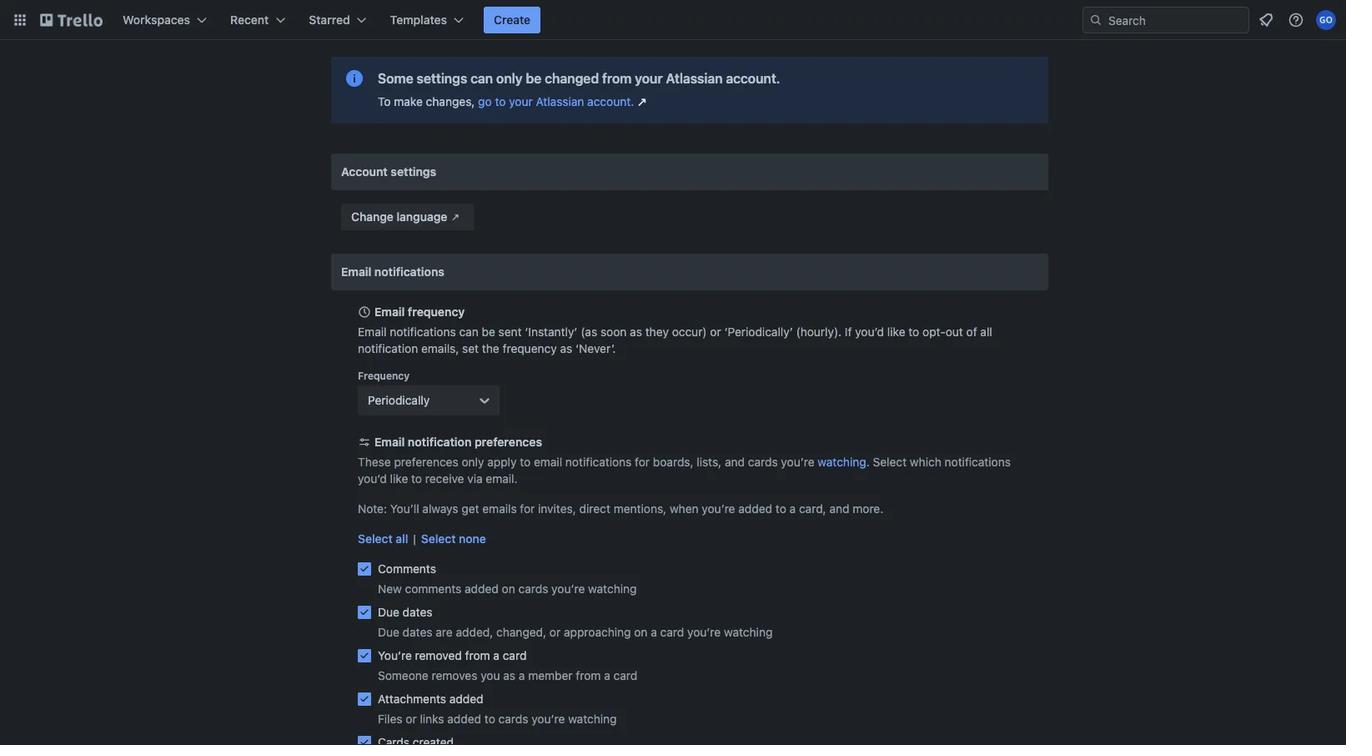 Task type: locate. For each thing, give the bounding box(es) containing it.
notification up receive
[[408, 435, 472, 449]]

primary element
[[0, 0, 1347, 40]]

be inside email notifications can be sent 'instantly' (as soon as they occur) or 'periodically' (hourly). if you'd like to opt-out of all notification emails, set the frequency as 'never'.
[[482, 325, 495, 339]]

only up 'via'
[[462, 455, 484, 469]]

select right |
[[421, 532, 456, 546]]

1 vertical spatial you'd
[[358, 472, 387, 486]]

added down removes
[[449, 692, 483, 706]]

1 horizontal spatial and
[[830, 502, 850, 516]]

due dates are added, changed, or approaching on a card you're watching
[[378, 625, 773, 639]]

notification up frequency
[[358, 342, 418, 355]]

email for email notification preferences
[[375, 435, 405, 449]]

preferences up apply
[[475, 435, 542, 449]]

0 vertical spatial like
[[888, 325, 906, 339]]

from right member on the left
[[576, 669, 601, 682]]

can for settings
[[471, 70, 493, 86]]

settings for some
[[417, 70, 467, 86]]

your
[[635, 70, 663, 86], [509, 95, 533, 108]]

2 dates from the top
[[403, 625, 433, 639]]

frequency
[[358, 370, 410, 381]]

select none button
[[421, 531, 486, 547]]

atlassian
[[666, 70, 723, 86], [536, 95, 584, 108]]

card down approaching
[[614, 669, 638, 682]]

recent
[[230, 13, 269, 27]]

notification
[[358, 342, 418, 355], [408, 435, 472, 449]]

notifications
[[375, 265, 445, 279], [390, 325, 456, 339], [566, 455, 632, 469], [945, 455, 1011, 469]]

Search field
[[1103, 8, 1249, 33]]

2 horizontal spatial or
[[710, 325, 721, 339]]

your inside go to your atlassian account. link
[[509, 95, 533, 108]]

like down the these
[[390, 472, 408, 486]]

due for due dates
[[378, 605, 400, 619]]

all right of
[[981, 325, 993, 339]]

0 horizontal spatial for
[[520, 502, 535, 516]]

notification inside email notifications can be sent 'instantly' (as soon as they occur) or 'periodically' (hourly). if you'd like to opt-out of all notification emails, set the frequency as 'never'.
[[358, 342, 418, 355]]

to inside . select which notifications you'd like to receive via email.
[[411, 472, 422, 486]]

as left they at the top left
[[630, 325, 642, 339]]

from
[[602, 70, 632, 86], [465, 649, 490, 662], [576, 669, 601, 682]]

settings up change language link
[[391, 165, 437, 179]]

1 due from the top
[[378, 605, 400, 619]]

settings
[[417, 70, 467, 86], [391, 165, 437, 179]]

direct
[[579, 502, 611, 516]]

can inside email notifications can be sent 'instantly' (as soon as they occur) or 'periodically' (hourly). if you'd like to opt-out of all notification emails, set the frequency as 'never'.
[[459, 325, 479, 339]]

preferences
[[475, 435, 542, 449], [394, 455, 459, 469]]

0 vertical spatial can
[[471, 70, 493, 86]]

email notifications
[[341, 265, 445, 279]]

1 horizontal spatial frequency
[[503, 342, 557, 355]]

0 horizontal spatial card
[[503, 649, 527, 662]]

account settings
[[341, 165, 437, 179]]

1 horizontal spatial all
[[981, 325, 993, 339]]

0 vertical spatial or
[[710, 325, 721, 339]]

as right you
[[503, 669, 516, 682]]

from for member
[[576, 669, 601, 682]]

2 horizontal spatial select
[[873, 455, 907, 469]]

account.
[[726, 70, 781, 86], [587, 95, 634, 108]]

email up frequency
[[358, 325, 387, 339]]

0 vertical spatial from
[[602, 70, 632, 86]]

0 vertical spatial only
[[496, 70, 523, 86]]

mentions,
[[614, 502, 667, 516]]

1 vertical spatial as
[[560, 342, 573, 355]]

as
[[630, 325, 642, 339], [560, 342, 573, 355], [503, 669, 516, 682]]

0 horizontal spatial account.
[[587, 95, 634, 108]]

starred
[[309, 13, 350, 27]]

and
[[725, 455, 745, 469], [830, 502, 850, 516]]

and right lists,
[[725, 455, 745, 469]]

preferences up receive
[[394, 455, 459, 469]]

periodically
[[368, 393, 430, 407]]

to left receive
[[411, 472, 422, 486]]

create
[[494, 13, 531, 27]]

due dates
[[378, 605, 433, 619]]

0 vertical spatial all
[[981, 325, 993, 339]]

dates down due dates on the left of the page
[[403, 625, 433, 639]]

receive
[[425, 472, 464, 486]]

cards
[[748, 455, 778, 469], [519, 582, 548, 596], [499, 712, 529, 726]]

back to home image
[[40, 7, 103, 33]]

0 horizontal spatial preferences
[[394, 455, 459, 469]]

email inside email notifications can be sent 'instantly' (as soon as they occur) or 'periodically' (hourly). if you'd like to opt-out of all notification emails, set the frequency as 'never'.
[[358, 325, 387, 339]]

be up the
[[482, 325, 495, 339]]

1 vertical spatial for
[[520, 502, 535, 516]]

atlassian down changed
[[536, 95, 584, 108]]

always
[[422, 502, 459, 516]]

only up go to your atlassian account. on the top left
[[496, 70, 523, 86]]

1 horizontal spatial you'd
[[855, 325, 884, 339]]

to left opt-
[[909, 325, 920, 339]]

email down 'email notifications'
[[375, 305, 405, 319]]

1 horizontal spatial preferences
[[475, 435, 542, 449]]

0 horizontal spatial you'd
[[358, 472, 387, 486]]

1 vertical spatial card
[[503, 649, 527, 662]]

0 horizontal spatial your
[[509, 95, 533, 108]]

1 horizontal spatial or
[[550, 625, 561, 639]]

a
[[790, 502, 796, 516], [651, 625, 657, 639], [493, 649, 500, 662], [519, 669, 525, 682], [604, 669, 611, 682]]

0 vertical spatial on
[[502, 582, 515, 596]]

changed,
[[496, 625, 547, 639]]

you
[[481, 669, 500, 682]]

0 vertical spatial dates
[[403, 605, 433, 619]]

select down note:
[[358, 532, 393, 546]]

1 vertical spatial account.
[[587, 95, 634, 108]]

invites,
[[538, 502, 576, 516]]

your down primary element
[[635, 70, 663, 86]]

can
[[471, 70, 493, 86], [459, 325, 479, 339]]

be
[[526, 70, 542, 86], [482, 325, 495, 339]]

1 vertical spatial atlassian
[[536, 95, 584, 108]]

or right changed,
[[550, 625, 561, 639]]

1 vertical spatial frequency
[[503, 342, 557, 355]]

1 vertical spatial preferences
[[394, 455, 459, 469]]

1 vertical spatial your
[[509, 95, 533, 108]]

as down "'instantly'" at the left
[[560, 342, 573, 355]]

select inside . select which notifications you'd like to receive via email.
[[873, 455, 907, 469]]

(hourly).
[[796, 325, 842, 339]]

due down new
[[378, 605, 400, 619]]

0 vertical spatial frequency
[[408, 305, 465, 319]]

from right changed
[[602, 70, 632, 86]]

0 horizontal spatial like
[[390, 472, 408, 486]]

0 vertical spatial settings
[[417, 70, 467, 86]]

1 horizontal spatial card
[[614, 669, 638, 682]]

or right occur)
[[710, 325, 721, 339]]

atlassian down primary element
[[666, 70, 723, 86]]

changed
[[545, 70, 599, 86]]

emails,
[[421, 342, 459, 355]]

0 horizontal spatial on
[[502, 582, 515, 596]]

search image
[[1090, 13, 1103, 27]]

0 horizontal spatial atlassian
[[536, 95, 584, 108]]

1 dates from the top
[[403, 605, 433, 619]]

go
[[478, 95, 492, 108]]

templates
[[390, 13, 447, 27]]

0 horizontal spatial or
[[406, 712, 417, 726]]

member
[[528, 669, 573, 682]]

open information menu image
[[1288, 12, 1305, 28]]

new
[[378, 582, 402, 596]]

0 vertical spatial your
[[635, 70, 663, 86]]

you'd inside . select which notifications you'd like to receive via email.
[[358, 472, 387, 486]]

2 vertical spatial card
[[614, 669, 638, 682]]

a left member on the left
[[519, 669, 525, 682]]

only
[[496, 70, 523, 86], [462, 455, 484, 469]]

select right .
[[873, 455, 907, 469]]

on
[[502, 582, 515, 596], [634, 625, 648, 639]]

0 horizontal spatial frequency
[[408, 305, 465, 319]]

apply
[[487, 455, 517, 469]]

settings up 'changes,'
[[417, 70, 467, 86]]

1 vertical spatial due
[[378, 625, 400, 639]]

1 vertical spatial can
[[459, 325, 479, 339]]

notifications inside email notifications can be sent 'instantly' (as soon as they occur) or 'periodically' (hourly). if you'd like to opt-out of all notification emails, set the frequency as 'never'.
[[390, 325, 456, 339]]

all left |
[[396, 532, 408, 546]]

dates down comments
[[403, 605, 433, 619]]

be up go to your atlassian account. on the top left
[[526, 70, 542, 86]]

some settings can only be changed from your atlassian account.
[[378, 70, 781, 86]]

1 vertical spatial dates
[[403, 625, 433, 639]]

like
[[888, 325, 906, 339], [390, 472, 408, 486]]

all inside email notifications can be sent 'instantly' (as soon as they occur) or 'periodically' (hourly). if you'd like to opt-out of all notification emails, set the frequency as 'never'.
[[981, 325, 993, 339]]

0 horizontal spatial only
[[462, 455, 484, 469]]

cards down the someone removes you as a member from a card
[[499, 712, 529, 726]]

templates button
[[380, 7, 474, 33]]

2 horizontal spatial as
[[630, 325, 642, 339]]

1 horizontal spatial atlassian
[[666, 70, 723, 86]]

1 vertical spatial all
[[396, 532, 408, 546]]

0 vertical spatial you'd
[[855, 325, 884, 339]]

can up go
[[471, 70, 493, 86]]

email.
[[486, 472, 518, 486]]

like left opt-
[[888, 325, 906, 339]]

workspaces
[[123, 13, 190, 27]]

0 vertical spatial notification
[[358, 342, 418, 355]]

email notifications can be sent 'instantly' (as soon as they occur) or 'periodically' (hourly). if you'd like to opt-out of all notification emails, set the frequency as 'never'.
[[358, 325, 993, 355]]

dates for due dates
[[403, 605, 433, 619]]

2 vertical spatial or
[[406, 712, 417, 726]]

or
[[710, 325, 721, 339], [550, 625, 561, 639], [406, 712, 417, 726]]

0 notifications image
[[1256, 10, 1276, 30]]

due up "you're"
[[378, 625, 400, 639]]

card up the someone removes you as a member from a card
[[503, 649, 527, 662]]

you're removed from a card
[[378, 649, 527, 662]]

and right card, at the bottom right of the page
[[830, 502, 850, 516]]

set
[[462, 342, 479, 355]]

cards up changed,
[[519, 582, 548, 596]]

you'd right if
[[855, 325, 884, 339]]

these
[[358, 455, 391, 469]]

frequency up emails,
[[408, 305, 465, 319]]

links
[[420, 712, 444, 726]]

2 horizontal spatial card
[[660, 625, 684, 639]]

2 horizontal spatial from
[[602, 70, 632, 86]]

1 vertical spatial notification
[[408, 435, 472, 449]]

0 horizontal spatial from
[[465, 649, 490, 662]]

you'll
[[390, 502, 419, 516]]

are
[[436, 625, 453, 639]]

2 due from the top
[[378, 625, 400, 639]]

watching
[[818, 455, 867, 469], [588, 582, 637, 596], [724, 625, 773, 639], [568, 712, 617, 726]]

1 horizontal spatial from
[[576, 669, 601, 682]]

1 vertical spatial be
[[482, 325, 495, 339]]

2 vertical spatial as
[[503, 669, 516, 682]]

on up changed,
[[502, 582, 515, 596]]

card,
[[799, 502, 827, 516]]

for left boards,
[[635, 455, 650, 469]]

1 vertical spatial like
[[390, 472, 408, 486]]

or down attachments
[[406, 712, 417, 726]]

email
[[341, 265, 372, 279], [375, 305, 405, 319], [358, 325, 387, 339], [375, 435, 405, 449]]

0 vertical spatial due
[[378, 605, 400, 619]]

someone
[[378, 669, 429, 682]]

card right approaching
[[660, 625, 684, 639]]

dates
[[403, 605, 433, 619], [403, 625, 433, 639]]

1 vertical spatial from
[[465, 649, 490, 662]]

you'd down the these
[[358, 472, 387, 486]]

change language
[[351, 210, 447, 224]]

for right emails in the left of the page
[[520, 502, 535, 516]]

more.
[[853, 502, 884, 516]]

0 vertical spatial be
[[526, 70, 542, 86]]

cards right lists,
[[748, 455, 778, 469]]

on right approaching
[[634, 625, 648, 639]]

frequency down 'sent'
[[503, 342, 557, 355]]

notifications right which
[[945, 455, 1011, 469]]

0 vertical spatial and
[[725, 455, 745, 469]]

0 horizontal spatial be
[[482, 325, 495, 339]]

to left email
[[520, 455, 531, 469]]

1 horizontal spatial on
[[634, 625, 648, 639]]

1 horizontal spatial only
[[496, 70, 523, 86]]

1 horizontal spatial your
[[635, 70, 663, 86]]

select
[[873, 455, 907, 469], [358, 532, 393, 546], [421, 532, 456, 546]]

1 horizontal spatial account.
[[726, 70, 781, 86]]

frequency
[[408, 305, 465, 319], [503, 342, 557, 355]]

1 vertical spatial settings
[[391, 165, 437, 179]]

from down added,
[[465, 649, 490, 662]]

added left card, at the bottom right of the page
[[739, 502, 773, 516]]

0 vertical spatial for
[[635, 455, 650, 469]]

files
[[378, 712, 403, 726]]

a down approaching
[[604, 669, 611, 682]]

you're
[[781, 455, 815, 469], [702, 502, 735, 516], [552, 582, 585, 596], [688, 625, 721, 639], [532, 712, 565, 726]]

your right go
[[509, 95, 533, 108]]

email down change on the left
[[341, 265, 372, 279]]

approaching
[[564, 625, 631, 639]]

notifications down email frequency
[[390, 325, 456, 339]]

0 vertical spatial cards
[[748, 455, 778, 469]]

1 vertical spatial or
[[550, 625, 561, 639]]

1 horizontal spatial like
[[888, 325, 906, 339]]

0 vertical spatial preferences
[[475, 435, 542, 449]]

email up the these
[[375, 435, 405, 449]]

can up "set" on the top of the page
[[459, 325, 479, 339]]

2 vertical spatial from
[[576, 669, 601, 682]]



Task type: describe. For each thing, give the bounding box(es) containing it.
0 vertical spatial as
[[630, 325, 642, 339]]

like inside email notifications can be sent 'instantly' (as soon as they occur) or 'periodically' (hourly). if you'd like to opt-out of all notification emails, set the frequency as 'never'.
[[888, 325, 906, 339]]

1 vertical spatial only
[[462, 455, 484, 469]]

to make changes,
[[378, 95, 478, 108]]

added up added,
[[465, 582, 499, 596]]

'periodically'
[[725, 325, 793, 339]]

to right go
[[495, 95, 506, 108]]

. select which notifications you'd like to receive via email.
[[358, 455, 1011, 486]]

to down you
[[485, 712, 495, 726]]

which
[[910, 455, 942, 469]]

soon
[[601, 325, 627, 339]]

1 horizontal spatial for
[[635, 455, 650, 469]]

someone removes you as a member from a card
[[378, 669, 638, 682]]

to left card, at the bottom right of the page
[[776, 502, 787, 516]]

email for email frequency
[[375, 305, 405, 319]]

change
[[351, 210, 394, 224]]

workspaces button
[[113, 7, 217, 33]]

if
[[845, 325, 852, 339]]

the
[[482, 342, 500, 355]]

notifications up email frequency
[[375, 265, 445, 279]]

out
[[946, 325, 963, 339]]

watching link
[[818, 455, 867, 469]]

change language link
[[341, 204, 474, 230]]

'instantly'
[[525, 325, 578, 339]]

1 horizontal spatial be
[[526, 70, 542, 86]]

0 horizontal spatial select
[[358, 532, 393, 546]]

|
[[413, 532, 416, 546]]

account
[[341, 165, 388, 179]]

email for email notifications
[[341, 265, 372, 279]]

sent
[[499, 325, 522, 339]]

from for changed
[[602, 70, 632, 86]]

comments
[[405, 582, 462, 596]]

1 vertical spatial cards
[[519, 582, 548, 596]]

email notification preferences
[[375, 435, 542, 449]]

go to your atlassian account. link
[[478, 93, 651, 110]]

to inside email notifications can be sent 'instantly' (as soon as they occur) or 'periodically' (hourly). if you'd like to opt-out of all notification emails, set the frequency as 'never'.
[[909, 325, 920, 339]]

1 vertical spatial on
[[634, 625, 648, 639]]

they
[[646, 325, 669, 339]]

(as
[[581, 325, 598, 339]]

these preferences only apply to email notifications for boards, lists, and cards you're watching
[[358, 455, 867, 469]]

or inside email notifications can be sent 'instantly' (as soon as they occur) or 'periodically' (hourly). if you'd like to opt-out of all notification emails, set the frequency as 'never'.
[[710, 325, 721, 339]]

files or links added to cards you're watching
[[378, 712, 617, 726]]

removed
[[415, 649, 462, 662]]

boards,
[[653, 455, 694, 469]]

a right approaching
[[651, 625, 657, 639]]

can for notifications
[[459, 325, 479, 339]]

0 horizontal spatial all
[[396, 532, 408, 546]]

none
[[459, 532, 486, 546]]

notifications inside . select which notifications you'd like to receive via email.
[[945, 455, 1011, 469]]

language
[[397, 210, 447, 224]]

attachments
[[378, 692, 446, 706]]

like inside . select which notifications you'd like to receive via email.
[[390, 472, 408, 486]]

0 horizontal spatial as
[[503, 669, 516, 682]]

a left card, at the bottom right of the page
[[790, 502, 796, 516]]

you'd inside email notifications can be sent 'instantly' (as soon as they occur) or 'periodically' (hourly). if you'd like to opt-out of all notification emails, set the frequency as 'never'.
[[855, 325, 884, 339]]

new comments added on cards you're watching
[[378, 582, 637, 596]]

make
[[394, 95, 423, 108]]

note: you'll always get emails for invites, direct mentions, when you're added to a card, and more.
[[358, 502, 884, 516]]

to
[[378, 95, 391, 108]]

0 horizontal spatial and
[[725, 455, 745, 469]]

select all | select none
[[358, 532, 486, 546]]

via
[[467, 472, 483, 486]]

added,
[[456, 625, 493, 639]]

some
[[378, 70, 414, 86]]

added right links
[[447, 712, 481, 726]]

get
[[462, 502, 479, 516]]

'never'.
[[576, 342, 616, 355]]

notifications up "direct"
[[566, 455, 632, 469]]

settings for account
[[391, 165, 437, 179]]

starred button
[[299, 7, 377, 33]]

lists,
[[697, 455, 722, 469]]

select all button
[[358, 531, 408, 547]]

2 vertical spatial cards
[[499, 712, 529, 726]]

1 vertical spatial and
[[830, 502, 850, 516]]

emails
[[482, 502, 517, 516]]

1 horizontal spatial as
[[560, 342, 573, 355]]

occur)
[[672, 325, 707, 339]]

recent button
[[220, 7, 296, 33]]

email
[[534, 455, 562, 469]]

.
[[867, 455, 870, 469]]

email for email notifications can be sent 'instantly' (as soon as they occur) or 'periodically' (hourly). if you'd like to opt-out of all notification emails, set the frequency as 'never'.
[[358, 325, 387, 339]]

of
[[967, 325, 977, 339]]

email frequency
[[375, 305, 465, 319]]

due for due dates are added, changed, or approaching on a card you're watching
[[378, 625, 400, 639]]

frequency inside email notifications can be sent 'instantly' (as soon as they occur) or 'periodically' (hourly). if you'd like to opt-out of all notification emails, set the frequency as 'never'.
[[503, 342, 557, 355]]

go to your atlassian account.
[[478, 95, 634, 108]]

note:
[[358, 502, 387, 516]]

0 vertical spatial card
[[660, 625, 684, 639]]

a up you
[[493, 649, 500, 662]]

when
[[670, 502, 699, 516]]

create button
[[484, 7, 541, 33]]

opt-
[[923, 325, 946, 339]]

removes
[[432, 669, 478, 682]]

attachments added
[[378, 692, 483, 706]]

1 horizontal spatial select
[[421, 532, 456, 546]]

gary orlando (garyorlando) image
[[1317, 10, 1337, 30]]

0 vertical spatial account.
[[726, 70, 781, 86]]

you're
[[378, 649, 412, 662]]

0 vertical spatial atlassian
[[666, 70, 723, 86]]

changes,
[[426, 95, 475, 108]]

sm image
[[447, 209, 464, 225]]

dates for due dates are added, changed, or approaching on a card you're watching
[[403, 625, 433, 639]]



Task type: vqa. For each thing, say whether or not it's contained in the screenshot.
background
no



